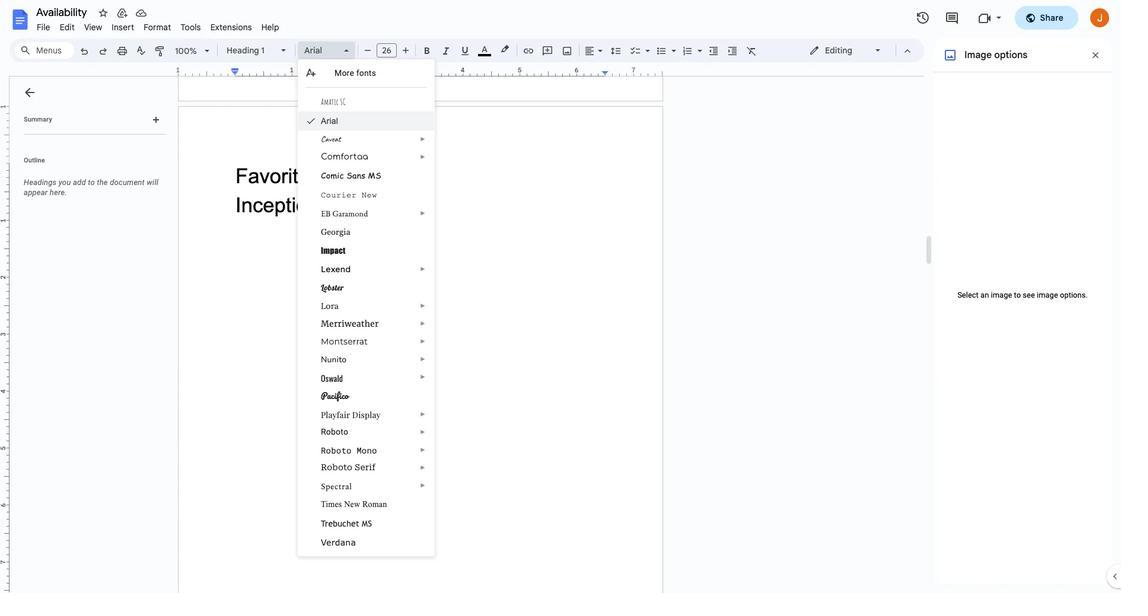 Task type: describe. For each thing, give the bounding box(es) containing it.
insert
[[112, 22, 134, 33]]

pacifico menu
[[298, 59, 435, 557]]

insert menu item
[[107, 20, 139, 34]]

tools
[[181, 22, 201, 33]]

► for caveat
[[420, 136, 426, 142]]

comic sans ms
[[321, 170, 381, 181]]

► for roboto serif
[[420, 465, 426, 471]]

Font size text field
[[377, 43, 396, 58]]

file
[[37, 22, 50, 33]]

Font size field
[[377, 43, 402, 58]]

share button
[[1015, 6, 1079, 30]]

editing
[[825, 45, 853, 56]]

playfair
[[321, 409, 350, 421]]

image options
[[965, 49, 1028, 61]]

headings
[[24, 178, 57, 187]]

roboto mono
[[321, 445, 377, 456]]

times
[[321, 500, 342, 509]]

right margin image
[[602, 67, 662, 76]]

to for see
[[1015, 291, 1021, 299]]

options
[[995, 49, 1028, 61]]

see
[[1023, 291, 1035, 299]]

new for courier
[[362, 190, 377, 200]]

caveat
[[321, 134, 341, 144]]

help menu item
[[257, 20, 284, 34]]

outline heading
[[9, 156, 171, 173]]

fonts
[[356, 68, 376, 78]]

view
[[84, 22, 102, 33]]

appear
[[24, 188, 48, 197]]

highlight color image
[[498, 42, 512, 56]]

tools menu item
[[176, 20, 206, 34]]

will
[[147, 178, 158, 187]]

1 inside option
[[261, 45, 265, 56]]

Zoom field
[[170, 42, 215, 60]]

impact
[[321, 246, 346, 256]]

arial inside font list. arial selected. option
[[304, 45, 322, 56]]

1 roboto from the top
[[321, 427, 348, 437]]

arial inside pacifico "menu"
[[321, 116, 338, 126]]

format
[[144, 22, 171, 33]]

edit
[[60, 22, 75, 33]]

mode and view toolbar
[[801, 39, 917, 62]]

► for roboto
[[420, 429, 426, 436]]

oswald
[[321, 372, 343, 385]]

image options section
[[934, 39, 1112, 584]]

new for times
[[344, 500, 360, 509]]

► for montserrat
[[420, 338, 426, 345]]

amatic sc
[[321, 97, 346, 107]]

here.
[[50, 188, 67, 197]]

menu bar inside menu bar banner
[[32, 15, 284, 35]]

mono
[[357, 445, 377, 456]]

add
[[73, 178, 86, 187]]

text color image
[[478, 42, 491, 56]]

editing button
[[801, 42, 891, 59]]

courier
[[321, 190, 357, 200]]

format menu item
[[139, 20, 176, 34]]

merriweather
[[321, 319, 379, 329]]

garamond
[[333, 208, 368, 219]]

summary
[[24, 116, 52, 123]]

outline
[[24, 157, 45, 164]]

1 vertical spatial ms
[[362, 519, 372, 529]]

pacifico
[[321, 389, 349, 403]]

you
[[59, 178, 71, 187]]

► for roboto mono
[[420, 447, 426, 453]]

main toolbar
[[74, 0, 761, 560]]

document outline element
[[9, 77, 171, 593]]

1 vertical spatial 1
[[176, 66, 180, 74]]



Task type: vqa. For each thing, say whether or not it's contained in the screenshot.
Comfortaa on the top
yes



Task type: locate. For each thing, give the bounding box(es) containing it.
1 vertical spatial arial
[[321, 116, 338, 126]]

0 horizontal spatial to
[[88, 178, 95, 187]]

montserrat
[[321, 336, 368, 347]]

trebuchet ms
[[321, 519, 372, 529]]

roboto for roboto serif
[[321, 463, 353, 472]]

1 horizontal spatial image
[[1037, 291, 1059, 299]]

0 vertical spatial 1
[[261, 45, 265, 56]]

an
[[981, 291, 989, 299]]

playfair display
[[321, 409, 381, 421]]

2 image from the left
[[1037, 291, 1059, 299]]

►
[[420, 136, 426, 142], [420, 154, 426, 160], [420, 210, 426, 217], [420, 266, 426, 272], [420, 303, 426, 309], [420, 320, 426, 327], [420, 338, 426, 345], [420, 356, 426, 363], [420, 374, 426, 380], [420, 411, 426, 418], [420, 429, 426, 436], [420, 447, 426, 453], [420, 465, 426, 471], [420, 482, 426, 489]]

sc
[[340, 97, 346, 107]]

1 vertical spatial to
[[1015, 291, 1021, 299]]

to inside headings you add to the document will appear here.
[[88, 178, 95, 187]]

► for merriweather
[[420, 320, 426, 327]]

insert image image
[[561, 42, 574, 59]]

to inside image options section
[[1015, 291, 1021, 299]]

0 vertical spatial to
[[88, 178, 95, 187]]

to left 'see'
[[1015, 291, 1021, 299]]

4 ► from the top
[[420, 266, 426, 272]]

georgia
[[321, 227, 351, 237]]

roboto up roboto serif
[[321, 445, 352, 456]]

arial
[[304, 45, 322, 56], [321, 116, 338, 126]]

3 ► from the top
[[420, 210, 426, 217]]

0 horizontal spatial 1
[[176, 66, 180, 74]]

help
[[262, 22, 279, 33]]

► for playfair display
[[420, 411, 426, 418]]

left margin image
[[179, 67, 239, 76]]

sans
[[347, 170, 366, 181]]

10 ► from the top
[[420, 411, 426, 418]]

2 ► from the top
[[420, 154, 426, 160]]

nunito
[[321, 354, 347, 366]]

verdana
[[321, 538, 356, 548]]

styles list. heading 1 selected. option
[[227, 42, 274, 59]]

Star checkbox
[[95, 5, 112, 21]]

1 horizontal spatial 1
[[261, 45, 265, 56]]

1 horizontal spatial to
[[1015, 291, 1021, 299]]

11 ► from the top
[[420, 429, 426, 436]]

► for spectral
[[420, 482, 426, 489]]

image
[[991, 291, 1013, 299], [1037, 291, 1059, 299]]

comic
[[321, 170, 344, 181]]

checklist menu image
[[643, 43, 650, 47]]

edit menu item
[[55, 20, 79, 34]]

extensions menu item
[[206, 20, 257, 34]]

the
[[97, 178, 108, 187]]

0 horizontal spatial image
[[991, 291, 1013, 299]]

1 down zoom text box
[[176, 66, 180, 74]]

1 vertical spatial roboto
[[321, 445, 352, 456]]

display
[[352, 409, 381, 421]]

new down sans
[[362, 190, 377, 200]]

times new roman
[[321, 500, 387, 509]]

ms down roman
[[362, 519, 372, 529]]

to
[[88, 178, 95, 187], [1015, 291, 1021, 299]]

to left the
[[88, 178, 95, 187]]

pacifico application
[[0, 0, 1122, 593]]

lexend
[[321, 264, 351, 275]]

ms
[[368, 170, 381, 181], [362, 519, 372, 529]]

3 roboto from the top
[[321, 463, 353, 472]]

1 image from the left
[[991, 291, 1013, 299]]

0 vertical spatial arial
[[304, 45, 322, 56]]

summary heading
[[24, 115, 52, 125]]

font list. arial selected. option
[[304, 42, 337, 59]]

document
[[110, 178, 145, 187]]

top margin image
[[0, 107, 9, 167]]

courier new
[[321, 190, 377, 200]]

more
[[335, 68, 354, 78]]

select an image to see image options.
[[958, 291, 1088, 299]]

roman
[[363, 500, 387, 509]]

lora
[[321, 301, 339, 312]]

comfortaa
[[321, 153, 369, 161]]

bulleted list menu image
[[669, 43, 677, 47]]

2 roboto from the top
[[321, 445, 352, 456]]

► for lora
[[420, 303, 426, 309]]

view menu item
[[79, 20, 107, 34]]

new
[[362, 190, 377, 200], [344, 500, 360, 509]]

headings you add to the document will appear here.
[[24, 178, 158, 197]]

9 ► from the top
[[420, 374, 426, 380]]

spectral
[[321, 481, 352, 493]]

ms right sans
[[368, 170, 381, 181]]

amatic
[[321, 97, 339, 107]]

line & paragraph spacing image
[[609, 42, 623, 59]]

► for lexend
[[420, 266, 426, 272]]

13 ► from the top
[[420, 465, 426, 471]]

roboto
[[321, 427, 348, 437], [321, 445, 352, 456], [321, 463, 353, 472]]

1 ► from the top
[[420, 136, 426, 142]]

► for nunito
[[420, 356, 426, 363]]

menu bar banner
[[0, 0, 1122, 593]]

1
[[261, 45, 265, 56], [176, 66, 180, 74]]

► for eb garamond
[[420, 210, 426, 217]]

5 ► from the top
[[420, 303, 426, 309]]

14 ► from the top
[[420, 482, 426, 489]]

6 ► from the top
[[420, 320, 426, 327]]

1 horizontal spatial new
[[362, 190, 377, 200]]

share
[[1041, 12, 1064, 23]]

lobster
[[321, 282, 344, 293]]

0 vertical spatial roboto
[[321, 427, 348, 437]]

0 horizontal spatial new
[[344, 500, 360, 509]]

12 ► from the top
[[420, 447, 426, 453]]

heading
[[227, 45, 259, 56]]

heading 1
[[227, 45, 265, 56]]

Rename text field
[[32, 5, 94, 19]]

► for comfortaa
[[420, 154, 426, 160]]

serif
[[355, 463, 376, 472]]

menu bar containing file
[[32, 15, 284, 35]]

Zoom text field
[[172, 43, 201, 59]]

Menus field
[[15, 42, 74, 59]]

options.
[[1061, 291, 1088, 299]]

2 vertical spatial roboto
[[321, 463, 353, 472]]

7 ► from the top
[[420, 338, 426, 345]]

roboto for roboto mono
[[321, 445, 352, 456]]

eb garamond
[[321, 208, 368, 219]]

to for the
[[88, 178, 95, 187]]

select an image to see image options. element
[[952, 291, 1094, 299]]

extensions
[[210, 22, 252, 33]]

0 vertical spatial new
[[362, 190, 377, 200]]

menu bar
[[32, 15, 284, 35]]

0 vertical spatial ms
[[368, 170, 381, 181]]

more fonts
[[335, 68, 376, 78]]

select
[[958, 291, 979, 299]]

eb
[[321, 208, 331, 219]]

8 ► from the top
[[420, 356, 426, 363]]

image right 'see'
[[1037, 291, 1059, 299]]

roboto down playfair
[[321, 427, 348, 437]]

1 right "heading"
[[261, 45, 265, 56]]

1 vertical spatial new
[[344, 500, 360, 509]]

trebuchet
[[321, 519, 359, 529]]

► for oswald
[[420, 374, 426, 380]]

image right an at the right of page
[[991, 291, 1013, 299]]

roboto serif
[[321, 463, 376, 472]]

file menu item
[[32, 20, 55, 34]]

roboto up spectral
[[321, 463, 353, 472]]

image
[[965, 49, 992, 61]]

new up trebuchet ms at the bottom left of the page
[[344, 500, 360, 509]]



